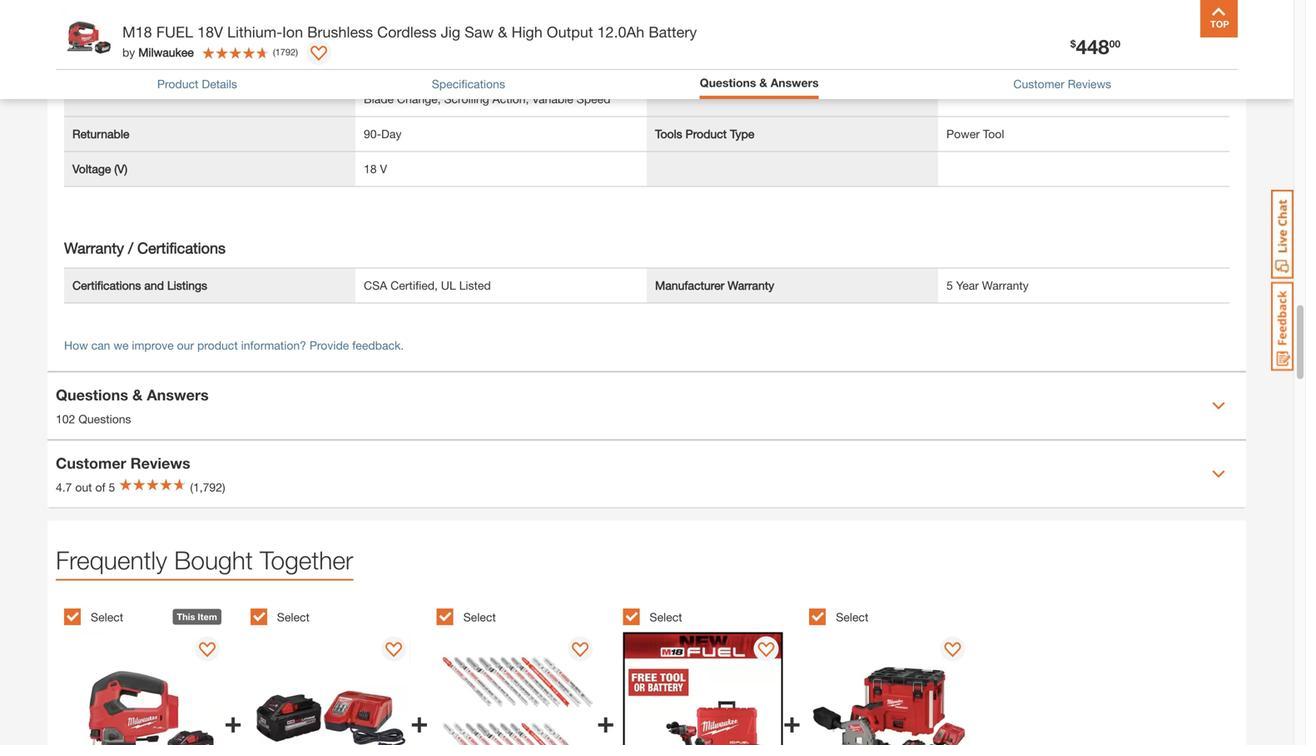 Task type: vqa. For each thing, say whether or not it's contained in the screenshot.
2nd + from the right
yes



Task type: locate. For each thing, give the bounding box(es) containing it.
display image inside 3 / 5 group
[[572, 643, 589, 659]]

change, up variable
[[533, 75, 576, 88]]

display image inside 5 / 5 group
[[945, 643, 961, 659]]

answers for questions & answers 102 questions
[[147, 386, 209, 404]]

& inside questions & answers 102 questions
[[132, 386, 143, 404]]

answers down 'our'
[[147, 386, 209, 404]]

1 horizontal spatial customer reviews
[[1014, 77, 1112, 91]]

+ inside 2 / 5 "group"
[[411, 704, 429, 740]]

0 horizontal spatial tool
[[109, 75, 130, 88]]

tools
[[655, 127, 683, 141]]

5 right out
[[109, 481, 115, 494]]

improve
[[132, 339, 174, 352]]

3 display image from the left
[[945, 643, 961, 659]]

power tool
[[947, 127, 1005, 141]]

warranty left /
[[64, 239, 124, 257]]

by milwaukee
[[122, 45, 194, 59]]

1 vertical spatial questions
[[56, 386, 128, 404]]

questions up the 102
[[56, 386, 128, 404]]

1 vertical spatial &
[[760, 76, 768, 90]]

1 select from the left
[[91, 610, 123, 624]]

0 horizontal spatial display image
[[386, 643, 402, 659]]

1 vertical spatial customer
[[56, 454, 126, 472]]

csa
[[364, 279, 387, 292]]

details
[[202, 77, 237, 91]]

2 horizontal spatial display image
[[945, 643, 961, 659]]

adjustable
[[364, 75, 419, 88]]

1 horizontal spatial reviews
[[1068, 77, 1112, 91]]

milwaukee
[[138, 45, 194, 59]]

display image inside 2 / 5 "group"
[[386, 643, 402, 659]]

ion
[[282, 23, 303, 41]]

1 vertical spatial answers
[[147, 386, 209, 404]]

product left type
[[686, 127, 727, 141]]

questions for questions & answers
[[700, 76, 756, 90]]

+ inside 3 / 5 group
[[597, 704, 615, 740]]

4 / 5 group
[[623, 599, 801, 745]]

0 horizontal spatial change,
[[397, 92, 441, 106]]

0 vertical spatial reviews
[[1068, 77, 1112, 91]]

blade up action, at the left top of the page
[[499, 75, 529, 88]]

power for power source
[[655, 40, 689, 53]]

0 horizontal spatial answers
[[147, 386, 209, 404]]

0 vertical spatial questions
[[700, 76, 756, 90]]

product
[[197, 339, 238, 352]]

display image
[[386, 643, 402, 659], [572, 643, 589, 659], [945, 643, 961, 659]]

1 vertical spatial of
[[95, 481, 105, 494]]

of left the "total"
[[118, 40, 128, 53]]

answers inside questions & answers 102 questions
[[147, 386, 209, 404]]

& right saw
[[498, 23, 507, 41]]

customer reviews up 4.7 out of 5
[[56, 454, 190, 472]]

1 vertical spatial 5
[[109, 481, 115, 494]]

total
[[131, 40, 156, 53]]

+ for 4 / 5 group
[[783, 704, 801, 740]]

select down frequently
[[91, 610, 123, 624]]

5
[[947, 279, 953, 292], [109, 481, 115, 494]]

1 vertical spatial power
[[72, 75, 106, 88]]

answers
[[771, 76, 819, 90], [147, 386, 209, 404]]

by
[[122, 45, 135, 59]]

1 vertical spatial blade
[[364, 92, 394, 106]]

2 display image from the left
[[572, 643, 589, 659]]

certifications down /
[[72, 279, 141, 292]]

1 horizontal spatial display image
[[572, 643, 589, 659]]

power
[[655, 40, 689, 53], [72, 75, 106, 88], [947, 127, 980, 141]]

4.7
[[56, 481, 72, 494]]

cordless
[[377, 23, 437, 41]]

v
[[380, 162, 387, 176]]

2 horizontal spatial tool
[[983, 127, 1005, 141]]

reviews down 448
[[1068, 77, 1112, 91]]

90-day
[[364, 127, 402, 141]]

0 vertical spatial change,
[[533, 75, 576, 88]]

our
[[177, 339, 194, 352]]

manufacturer
[[655, 279, 725, 292]]

product for product details
[[157, 77, 199, 91]]

select inside 3 / 5 group
[[463, 610, 496, 624]]

tool inside adjustable shoe, keyless blade change, no tool blade change, scrolling action, variable speed
[[598, 75, 619, 88]]

blade down adjustable
[[364, 92, 394, 106]]

change,
[[533, 75, 576, 88], [397, 92, 441, 106]]

0 vertical spatial customer
[[1014, 77, 1065, 91]]

0 horizontal spatial customer reviews
[[56, 454, 190, 472]]

customer
[[1014, 77, 1065, 91], [56, 454, 126, 472]]

power for power tool
[[947, 127, 980, 141]]

caret image
[[1212, 468, 1226, 481]]

certifications up "listings"
[[137, 239, 226, 257]]

display image inside 1 / 5 group
[[199, 643, 216, 659]]

power source
[[655, 40, 729, 53]]

we
[[114, 339, 129, 352]]

select inside 4 / 5 group
[[650, 610, 682, 624]]

2 select from the left
[[277, 610, 310, 624]]

2 vertical spatial power
[[947, 127, 980, 141]]

specifications button
[[432, 75, 505, 93], [432, 75, 505, 93]]

product down power source
[[655, 75, 697, 88]]

power for power tool features
[[72, 75, 106, 88]]

select up t-shank jig saw blade set (20-piece) image
[[463, 610, 496, 624]]

2 + from the left
[[411, 704, 429, 740]]

1 horizontal spatial &
[[498, 23, 507, 41]]

of right out
[[95, 481, 105, 494]]

1 horizontal spatial of
[[118, 40, 128, 53]]

display image
[[311, 46, 327, 62], [199, 643, 216, 659], [758, 643, 775, 659]]

shoe,
[[422, 75, 452, 88]]

customer reviews button
[[1014, 75, 1112, 93], [1014, 75, 1112, 93]]

0 horizontal spatial warranty
[[64, 239, 124, 257]]

this
[[177, 612, 195, 623]]

2 vertical spatial &
[[132, 386, 143, 404]]

select inside 2 / 5 "group"
[[277, 610, 310, 624]]

of
[[118, 40, 128, 53], [95, 481, 105, 494]]

1 vertical spatial customer reviews
[[56, 454, 190, 472]]

warranty right manufacturer on the right top
[[728, 279, 775, 292]]

3 select from the left
[[463, 610, 496, 624]]

1 vertical spatial change,
[[397, 92, 441, 106]]

0 horizontal spatial reviews
[[130, 454, 190, 472]]

0 vertical spatial answers
[[771, 76, 819, 90]]

448
[[1076, 35, 1110, 58]]

tool
[[109, 75, 130, 88], [598, 75, 619, 88], [983, 127, 1005, 141]]

1 display image from the left
[[386, 643, 402, 659]]

select for 1 / 5 group
[[91, 610, 123, 624]]

display image for m18 fuel 18v lithium-ion brushless cordless 6-1/2 in. plunge track saw packout kit with one 6.0 ah battery image
[[945, 643, 961, 659]]

3 + from the left
[[597, 704, 615, 740]]

select up m18 fuel 18v lithium-ion brushless cordless hammer drill and impact driver combo kit (2-tool) with 2 batteries image
[[650, 610, 682, 624]]

feedback link image
[[1272, 281, 1294, 371]]

reviews
[[1068, 77, 1112, 91], [130, 454, 190, 472]]

year
[[956, 279, 979, 292]]

action,
[[493, 92, 529, 106]]

0 vertical spatial of
[[118, 40, 128, 53]]

weight
[[700, 75, 736, 88]]

answers right "(lb.)"
[[771, 76, 819, 90]]

select down together
[[277, 610, 310, 624]]

adjustable shoe, keyless blade change, no tool blade change, scrolling action, variable speed
[[364, 75, 619, 106]]

warranty
[[64, 239, 124, 257], [728, 279, 775, 292], [982, 279, 1029, 292]]

product details
[[157, 77, 237, 91]]

and
[[144, 279, 164, 292]]

tools product type
[[655, 127, 755, 141]]

provide
[[310, 339, 349, 352]]

0 vertical spatial power
[[655, 40, 689, 53]]

& for questions & answers
[[760, 76, 768, 90]]

batteries
[[159, 40, 205, 53]]

change, down shoe,
[[397, 92, 441, 106]]

caret image
[[1212, 399, 1226, 413]]

select inside 1 / 5 group
[[91, 610, 123, 624]]

voltage (v)
[[72, 162, 127, 176]]

2 horizontal spatial power
[[947, 127, 980, 141]]

5 left year
[[947, 279, 953, 292]]

1 vertical spatial reviews
[[130, 454, 190, 472]]

0 horizontal spatial &
[[132, 386, 143, 404]]

number
[[72, 40, 114, 53]]

+ inside 4 / 5 group
[[783, 704, 801, 740]]

&
[[498, 23, 507, 41], [760, 76, 768, 90], [132, 386, 143, 404]]

select up m18 fuel 18v lithium-ion brushless cordless 6-1/2 in. plunge track saw packout kit with one 6.0 ah battery image
[[836, 610, 869, 624]]

frequently
[[56, 546, 167, 575]]

warranty right year
[[982, 279, 1029, 292]]

& right "(lb.)"
[[760, 76, 768, 90]]

5 / 5 group
[[810, 599, 988, 745]]

0 vertical spatial customer reviews
[[1014, 77, 1112, 91]]

0 horizontal spatial power
[[72, 75, 106, 88]]

1 horizontal spatial display image
[[311, 46, 327, 62]]

0 vertical spatial 5
[[947, 279, 953, 292]]

( 1792 )
[[273, 47, 298, 58]]

2 horizontal spatial display image
[[758, 643, 775, 659]]

product
[[655, 75, 697, 88], [157, 77, 199, 91], [686, 127, 727, 141]]

0 vertical spatial &
[[498, 23, 507, 41]]

& down improve
[[132, 386, 143, 404]]

product down the milwaukee
[[157, 77, 199, 91]]

4.7 out of 5
[[56, 481, 115, 494]]

1 + from the left
[[224, 704, 242, 740]]

reviews up the (1,792)
[[130, 454, 190, 472]]

4 select from the left
[[650, 610, 682, 624]]

how
[[64, 339, 88, 352]]

1 horizontal spatial blade
[[499, 75, 529, 88]]

how can we improve our product information? provide feedback.
[[64, 339, 404, 352]]

5 year warranty
[[947, 279, 1029, 292]]

2 horizontal spatial &
[[760, 76, 768, 90]]

0 horizontal spatial display image
[[199, 643, 216, 659]]

1 horizontal spatial tool
[[598, 75, 619, 88]]

1 horizontal spatial power
[[655, 40, 689, 53]]

$
[[1071, 38, 1076, 49]]

select
[[91, 610, 123, 624], [277, 610, 310, 624], [463, 610, 496, 624], [650, 610, 682, 624], [836, 610, 869, 624]]

bought
[[174, 546, 253, 575]]

4 + from the left
[[783, 704, 801, 740]]

questions right the 102
[[78, 412, 131, 426]]

customer reviews down $
[[1014, 77, 1112, 91]]

power tool features
[[72, 75, 179, 88]]

5 select from the left
[[836, 610, 869, 624]]

0 horizontal spatial of
[[95, 481, 105, 494]]

brushless
[[307, 23, 373, 41]]

0 horizontal spatial blade
[[364, 92, 394, 106]]

frequently bought together
[[56, 546, 353, 575]]

number of total batteries included
[[72, 40, 253, 53]]

1 horizontal spatial answers
[[771, 76, 819, 90]]

questions down "source"
[[700, 76, 756, 90]]

display image for t-shank jig saw blade set (20-piece) image
[[572, 643, 589, 659]]

select for 4 / 5 group
[[650, 610, 682, 624]]

select inside 5 / 5 group
[[836, 610, 869, 624]]

feedback.
[[352, 339, 404, 352]]



Task type: describe. For each thing, give the bounding box(es) containing it.
/
[[128, 239, 133, 257]]

t-shank jig saw blade set (20-piece) image
[[437, 633, 597, 745]]

2 vertical spatial questions
[[78, 412, 131, 426]]

type
[[730, 127, 755, 141]]

(
[[273, 47, 275, 58]]

display image for +
[[199, 643, 216, 659]]

how can we improve our product information? provide feedback. link
[[64, 339, 404, 352]]

m18 fuel 18v lithium-ion brushless cordless hammer drill and impact driver combo kit (2-tool) with 2 batteries image
[[623, 633, 783, 745]]

m18
[[122, 23, 152, 41]]

features
[[134, 75, 179, 88]]

m18 fuel 18v lithium-ion brushless cordless jig saw & high output 12.0ah battery
[[122, 23, 697, 41]]

saw
[[465, 23, 494, 41]]

keyless
[[456, 75, 496, 88]]

listings
[[167, 279, 207, 292]]

1 horizontal spatial change,
[[533, 75, 576, 88]]

1 horizontal spatial customer
[[1014, 77, 1065, 91]]

0 horizontal spatial 5
[[109, 481, 115, 494]]

tool for power tool features
[[109, 75, 130, 88]]

output
[[547, 23, 593, 41]]

2 horizontal spatial warranty
[[982, 279, 1029, 292]]

product weight (lb.)
[[655, 75, 758, 88]]

$ 448 00
[[1071, 35, 1121, 58]]

voltage
[[72, 162, 111, 176]]

live chat image
[[1272, 190, 1294, 279]]

item
[[198, 612, 217, 623]]

warranty / certifications
[[64, 239, 226, 257]]

source
[[692, 40, 729, 53]]

manufacturer warranty
[[655, 279, 775, 292]]

information?
[[241, 339, 306, 352]]

questions & answers
[[700, 76, 819, 90]]

m18 fuel 18v lithium-ion brushless cordless 6-1/2 in. plunge track saw packout kit with one 6.0 ah battery image
[[810, 633, 970, 745]]

2 / 5 group
[[250, 599, 429, 745]]

18
[[364, 162, 377, 176]]

display image for 00
[[311, 46, 327, 62]]

can
[[91, 339, 110, 352]]

tool for power tool
[[983, 127, 1005, 141]]

18 v
[[364, 162, 387, 176]]

& for questions & answers 102 questions
[[132, 386, 143, 404]]

variable
[[532, 92, 574, 106]]

fuel
[[156, 23, 193, 41]]

+ inside 1 / 5 group
[[224, 704, 242, 740]]

90-
[[364, 127, 381, 141]]

+ for 2 / 5 "group" on the bottom of the page
[[411, 704, 429, 740]]

returnable
[[72, 127, 129, 141]]

0 vertical spatial blade
[[499, 75, 529, 88]]

display image for m18 18-volt lithium-ion high output starter kit with xc 8.0ah battery and rapid charger "image"
[[386, 643, 402, 659]]

m18 18-volt lithium-ion high output starter kit with xc 8.0ah battery and rapid charger image
[[250, 633, 411, 745]]

(lb.)
[[739, 75, 758, 88]]

(v)
[[114, 162, 127, 176]]

certified,
[[391, 279, 438, 292]]

3 / 5 group
[[437, 599, 615, 745]]

(1,792)
[[190, 481, 225, 494]]

0 vertical spatial certifications
[[137, 239, 226, 257]]

select for 2 / 5 "group" on the bottom of the page
[[277, 610, 310, 624]]

102
[[56, 412, 75, 426]]

answers for questions & answers
[[771, 76, 819, 90]]

1792
[[275, 47, 296, 58]]

high
[[512, 23, 543, 41]]

battery
[[649, 23, 697, 41]]

certifications and listings
[[72, 279, 207, 292]]

select for 5 / 5 group
[[836, 610, 869, 624]]

12.0ah
[[597, 23, 645, 41]]

1 horizontal spatial 5
[[947, 279, 953, 292]]

this item
[[177, 612, 217, 623]]

speed
[[577, 92, 611, 106]]

product image image
[[60, 8, 114, 62]]

1 / 5 group
[[64, 599, 242, 745]]

18v
[[197, 23, 223, 41]]

1 horizontal spatial warranty
[[728, 279, 775, 292]]

csa certified, ul listed
[[364, 279, 491, 292]]

ul
[[441, 279, 456, 292]]

scrolling
[[444, 92, 489, 106]]

1
[[364, 40, 370, 53]]

lithium-
[[227, 23, 282, 41]]

)
[[296, 47, 298, 58]]

0 horizontal spatial customer
[[56, 454, 126, 472]]

jig
[[441, 23, 461, 41]]

questions for questions & answers 102 questions
[[56, 386, 128, 404]]

select for 3 / 5 group
[[463, 610, 496, 624]]

day
[[381, 127, 402, 141]]

no
[[580, 75, 595, 88]]

00
[[1110, 38, 1121, 49]]

listed
[[459, 279, 491, 292]]

+ for 3 / 5 group
[[597, 704, 615, 740]]

product for product weight (lb.)
[[655, 75, 697, 88]]

together
[[260, 546, 353, 575]]

1 vertical spatial certifications
[[72, 279, 141, 292]]

top button
[[1201, 0, 1238, 37]]

included
[[208, 40, 253, 53]]

out
[[75, 481, 92, 494]]

questions & answers 102 questions
[[56, 386, 209, 426]]

specifications
[[432, 77, 505, 91]]



